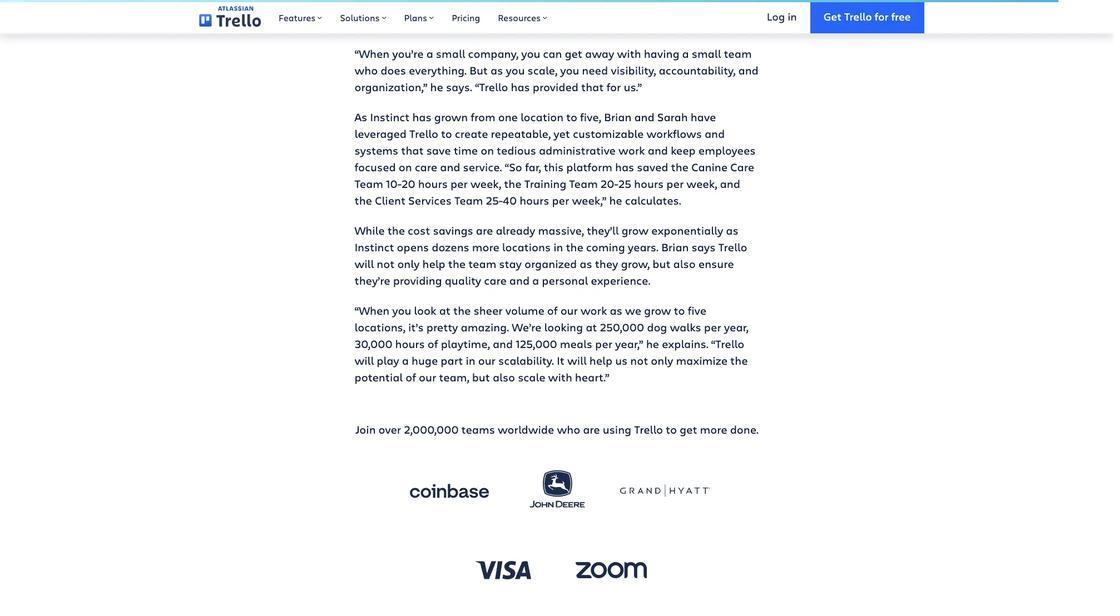 Task type: locate. For each thing, give the bounding box(es) containing it.
you up it's
[[392, 303, 411, 318]]

the down "so
[[504, 176, 522, 191]]

20
[[402, 176, 415, 191]]

that inside "when you're a small company, you can get away with having a small team who does everything. but as you scale, you need visibility, accountability, and organization," he says. "trello has provided that for us."
[[582, 80, 604, 95]]

1 vertical spatial get
[[680, 422, 698, 437]]

five,
[[580, 110, 601, 125]]

0 horizontal spatial week,
[[471, 176, 501, 191]]

week, down the service.
[[471, 176, 501, 191]]

trello up save at the left top of the page
[[410, 126, 438, 141]]

year,"
[[615, 337, 644, 352]]

you up scale,
[[521, 46, 540, 61]]

help inside the "when you look at the sheer volume of our work as we grow to five locations, it's pretty amazing. we're looking at 250,000 dog walks per year, 30,000 hours of playtime, and 125,000 meals per year," he explains. "trello will play a huge part in our scalability. it will help us not only maximize the potential of our team, but also scale with heart."
[[590, 353, 613, 368]]

0 vertical spatial care
[[415, 160, 437, 175]]

0 horizontal spatial are
[[476, 223, 493, 238]]

brian up customizable
[[604, 110, 632, 125]]

as left the we
[[610, 303, 623, 318]]

"when inside "when you're a small company, you can get away with having a small team who does everything. but as you scale, you need visibility, accountability, and organization," he says. "trello has provided that for us."
[[355, 46, 390, 61]]

opens
[[397, 240, 429, 255]]

brian down exponentially
[[662, 240, 689, 255]]

per down training
[[552, 193, 569, 208]]

"when for does
[[355, 46, 390, 61]]

0 horizontal spatial for
[[607, 80, 621, 95]]

1 horizontal spatial of
[[428, 337, 438, 352]]

that left save at the left top of the page
[[401, 143, 424, 158]]

also inside the "when you look at the sheer volume of our work as we grow to five locations, it's pretty amazing. we're looking at 250,000 dog walks per year, 30,000 hours of playtime, and 125,000 meals per year," he explains. "trello will play a huge part in our scalability. it will help us not only maximize the potential of our team, but also scale with heart."
[[493, 370, 515, 385]]

hours up services
[[418, 176, 448, 191]]

training
[[525, 176, 567, 191]]

of up looking
[[547, 303, 558, 318]]

instinct down while at left
[[355, 240, 394, 255]]

0 vertical spatial of
[[547, 303, 558, 318]]

"trello
[[475, 80, 508, 95], [711, 337, 745, 352]]

0 vertical spatial more
[[472, 240, 500, 255]]

and inside the "when you look at the sheer volume of our work as we grow to five locations, it's pretty amazing. we're looking at 250,000 dog walks per year, 30,000 hours of playtime, and 125,000 meals per year," he explains. "trello will play a huge part in our scalability. it will help us not only maximize the potential of our team, but also scale with heart."
[[493, 337, 513, 352]]

you inside the "when you look at the sheer volume of our work as we grow to five locations, it's pretty amazing. we're looking at 250,000 dog walks per year, 30,000 hours of playtime, and 125,000 meals per year," he explains. "trello will play a huge part in our scalability. it will help us not only maximize the potential of our team, but also scale with heart."
[[392, 303, 411, 318]]

team,
[[439, 370, 469, 385]]

our down the huge
[[419, 370, 436, 385]]

1 horizontal spatial are
[[583, 422, 600, 437]]

client
[[375, 193, 406, 208]]

1 horizontal spatial also
[[674, 257, 696, 272]]

1 vertical spatial he
[[610, 193, 623, 208]]

grow up dog
[[644, 303, 671, 318]]

only down opens
[[398, 257, 420, 272]]

that
[[582, 80, 604, 95], [401, 143, 424, 158]]

they're
[[355, 273, 390, 288]]

0 horizontal spatial team
[[469, 257, 497, 272]]

can
[[543, 46, 562, 61]]

0 vertical spatial he
[[430, 80, 443, 95]]

0 vertical spatial at
[[439, 303, 451, 318]]

with up visibility,
[[617, 46, 641, 61]]

that down 'need'
[[582, 80, 604, 95]]

a
[[427, 46, 433, 61], [683, 46, 689, 61], [533, 273, 539, 288], [402, 353, 409, 368]]

small up everything.
[[436, 46, 466, 61]]

for left us."
[[607, 80, 621, 95]]

0 vertical spatial grow
[[622, 223, 649, 238]]

personal
[[542, 273, 588, 288]]

1 vertical spatial not
[[631, 353, 648, 368]]

1 horizontal spatial with
[[617, 46, 641, 61]]

on up the service.
[[481, 143, 494, 158]]

they
[[595, 257, 619, 272]]

for inside "when you're a small company, you can get away with having a small team who does everything. but as you scale, you need visibility, accountability, and organization," he says. "trello has provided that for us."
[[607, 80, 621, 95]]

0 vertical spatial team
[[724, 46, 752, 61]]

0 vertical spatial help
[[423, 257, 446, 272]]

1 horizontal spatial only
[[651, 353, 674, 368]]

1 horizontal spatial care
[[484, 273, 507, 288]]

on
[[481, 143, 494, 158], [399, 160, 412, 175]]

heart."
[[575, 370, 610, 385]]

1 vertical spatial brian
[[662, 240, 689, 255]]

1 vertical spatial that
[[401, 143, 424, 158]]

1 horizontal spatial get
[[680, 422, 698, 437]]

1 horizontal spatial but
[[653, 257, 671, 272]]

1 horizontal spatial brian
[[662, 240, 689, 255]]

away
[[585, 46, 615, 61]]

0 horizontal spatial also
[[493, 370, 515, 385]]

and
[[739, 63, 759, 78], [635, 110, 655, 125], [705, 126, 725, 141], [648, 143, 668, 158], [440, 160, 460, 175], [720, 176, 741, 191], [510, 273, 530, 288], [493, 337, 513, 352]]

1 horizontal spatial help
[[590, 353, 613, 368]]

year,
[[724, 320, 749, 335]]

huge
[[412, 353, 438, 368]]

team up accountability,
[[724, 46, 752, 61]]

2 vertical spatial of
[[406, 370, 416, 385]]

work inside as instinct has grown from one location to five, brian and sarah have leveraged trello to create repeatable, yet customizable workflows and systems that save time on tedious administrative work and keep employees focused on care and service. "so far, this platform has saved the canine care team 10-20 hours per week, the training team 20-25 hours per week, and the client services team 25-40 hours per week," he calculates.
[[619, 143, 645, 158]]

maximize
[[676, 353, 728, 368]]

get
[[565, 46, 583, 61], [680, 422, 698, 437]]

trello inside as instinct has grown from one location to five, brian and sarah have leveraged trello to create repeatable, yet customizable workflows and systems that save time on tedious administrative work and keep employees focused on care and service. "so far, this platform has saved the canine care team 10-20 hours per week, the training team 20-25 hours per week, and the client services team 25-40 hours per week," he calculates.
[[410, 126, 438, 141]]

as up ensure on the top of page
[[726, 223, 739, 238]]

1 horizontal spatial at
[[586, 320, 597, 335]]

has down scale,
[[511, 80, 530, 95]]

and down amazing.
[[493, 337, 513, 352]]

who inside "when you're a small company, you can get away with having a small team who does everything. but as you scale, you need visibility, accountability, and organization," he says. "trello has provided that for us."
[[355, 63, 378, 78]]

log
[[767, 9, 785, 23]]

"when
[[355, 46, 390, 61], [355, 303, 390, 318]]

0 vertical spatial has
[[511, 80, 530, 95]]

25-
[[486, 193, 503, 208]]

create
[[455, 126, 488, 141]]

as inside "when you're a small company, you can get away with having a small team who does everything. but as you scale, you need visibility, accountability, and organization," he says. "trello has provided that for us."
[[491, 63, 503, 78]]

0 vertical spatial get
[[565, 46, 583, 61]]

1 vertical spatial "trello
[[711, 337, 745, 352]]

he down everything.
[[430, 80, 443, 95]]

0 vertical spatial "trello
[[475, 80, 508, 95]]

1 vertical spatial who
[[557, 422, 580, 437]]

1 horizontal spatial work
[[619, 143, 645, 158]]

are left using
[[583, 422, 600, 437]]

brian inside as instinct has grown from one location to five, brian and sarah have leveraged trello to create repeatable, yet customizable workflows and systems that save time on tedious administrative work and keep employees focused on care and service. "so far, this platform has saved the canine care team 10-20 hours per week, the training team 20-25 hours per week, and the client services team 25-40 hours per week," he calculates.
[[604, 110, 632, 125]]

as inside the "when you look at the sheer volume of our work as we grow to five locations, it's pretty amazing. we're looking at 250,000 dog walks per year, 30,000 hours of playtime, and 125,000 meals per year," he explains. "trello will play a huge part in our scalability. it will help us not only maximize the potential of our team, but also scale with heart."
[[610, 303, 623, 318]]

0 horizontal spatial small
[[436, 46, 466, 61]]

at up pretty
[[439, 303, 451, 318]]

not right us
[[631, 353, 648, 368]]

who right "worldwide"
[[557, 422, 580, 437]]

pretty
[[427, 320, 458, 335]]

at up the meals
[[586, 320, 597, 335]]

and right accountability,
[[739, 63, 759, 78]]

workflows
[[647, 126, 702, 141]]

1 horizontal spatial team
[[724, 46, 752, 61]]

1 vertical spatial our
[[478, 353, 496, 368]]

1 "when from the top
[[355, 46, 390, 61]]

have
[[691, 110, 716, 125]]

repeatable,
[[491, 126, 551, 141]]

0 vertical spatial brian
[[604, 110, 632, 125]]

1 vertical spatial but
[[472, 370, 490, 385]]

but inside the "while the cost savings are already massive, they'll grow exponentially as instinct opens dozens more locations in the coming years. brian says trello will not only help the team stay organized as they grow, but also ensure they're providing quality care and a personal experience."
[[653, 257, 671, 272]]

in inside the "when you look at the sheer volume of our work as we grow to five locations, it's pretty amazing. we're looking at 250,000 dog walks per year, 30,000 hours of playtime, and 125,000 meals per year," he explains. "trello will play a huge part in our scalability. it will help us not only maximize the potential of our team, but also scale with heart."
[[466, 353, 476, 368]]

instinct inside as instinct has grown from one location to five, brian and sarah have leveraged trello to create repeatable, yet customizable workflows and systems that save time on tedious administrative work and keep employees focused on care and service. "so far, this platform has saved the canine care team 10-20 hours per week, the training team 20-25 hours per week, and the client services team 25-40 hours per week," he calculates.
[[370, 110, 410, 125]]

0 horizontal spatial our
[[419, 370, 436, 385]]

1 vertical spatial care
[[484, 273, 507, 288]]

who left does
[[355, 63, 378, 78]]

but right team,
[[472, 370, 490, 385]]

"trello inside the "when you look at the sheer volume of our work as we grow to five locations, it's pretty amazing. we're looking at 250,000 dog walks per year, 30,000 hours of playtime, and 125,000 meals per year," he explains. "trello will play a huge part in our scalability. it will help us not only maximize the potential of our team, but also scale with heart."
[[711, 337, 745, 352]]

tedious
[[497, 143, 536, 158]]

0 horizontal spatial "trello
[[475, 80, 508, 95]]

1 week, from the left
[[471, 176, 501, 191]]

"so
[[505, 160, 522, 175]]

0 vertical spatial only
[[398, 257, 420, 272]]

of
[[547, 303, 558, 318], [428, 337, 438, 352], [406, 370, 416, 385]]

also inside the "while the cost savings are already massive, they'll grow exponentially as instinct opens dozens more locations in the coming years. brian says trello will not only help the team stay organized as they grow, but also ensure they're providing quality care and a personal experience."
[[674, 257, 696, 272]]

0 horizontal spatial he
[[430, 80, 443, 95]]

with
[[617, 46, 641, 61], [548, 370, 572, 385]]

week,
[[471, 176, 501, 191], [687, 176, 718, 191]]

will up the they're
[[355, 257, 374, 272]]

join
[[356, 422, 376, 437]]

our up looking
[[561, 303, 578, 318]]

get
[[824, 9, 842, 23]]

part
[[441, 353, 463, 368]]

team up quality
[[469, 257, 497, 272]]

1 vertical spatial at
[[586, 320, 597, 335]]

teams
[[462, 422, 495, 437]]

but
[[653, 257, 671, 272], [472, 370, 490, 385]]

0 horizontal spatial only
[[398, 257, 420, 272]]

small up accountability,
[[692, 46, 721, 61]]

to left five
[[674, 303, 685, 318]]

pricing
[[452, 12, 480, 23]]

2 vertical spatial he
[[646, 337, 659, 352]]

2 horizontal spatial he
[[646, 337, 659, 352]]

grow
[[622, 223, 649, 238], [644, 303, 671, 318]]

0 vertical spatial but
[[653, 257, 671, 272]]

care
[[731, 160, 755, 175]]

not inside the "when you look at the sheer volume of our work as we grow to five locations, it's pretty amazing. we're looking at 250,000 dog walks per year, 30,000 hours of playtime, and 125,000 meals per year," he explains. "trello will play a huge part in our scalability. it will help us not only maximize the potential of our team, but also scale with heart."
[[631, 353, 648, 368]]

as down the company,
[[491, 63, 503, 78]]

and inside the "while the cost savings are already massive, they'll grow exponentially as instinct opens dozens more locations in the coming years. brian says trello will not only help the team stay organized as they grow, but also ensure they're providing quality care and a personal experience."
[[510, 273, 530, 288]]

the
[[671, 160, 689, 175], [504, 176, 522, 191], [355, 193, 372, 208], [388, 223, 405, 238], [566, 240, 584, 255], [448, 257, 466, 272], [454, 303, 471, 318], [731, 353, 748, 368]]

0 horizontal spatial help
[[423, 257, 446, 272]]

team left 25-
[[455, 193, 483, 208]]

grow,
[[621, 257, 650, 272]]

help up providing
[[423, 257, 446, 272]]

will
[[355, 257, 374, 272], [355, 353, 374, 368], [568, 353, 587, 368]]

1 horizontal spatial week,
[[687, 176, 718, 191]]

for left free
[[875, 9, 889, 23]]

0 vertical spatial also
[[674, 257, 696, 272]]

0 horizontal spatial not
[[377, 257, 395, 272]]

0 vertical spatial work
[[619, 143, 645, 158]]

0 horizontal spatial of
[[406, 370, 416, 385]]

ensure
[[699, 257, 734, 272]]

and down save at the left top of the page
[[440, 160, 460, 175]]

0 vertical spatial our
[[561, 303, 578, 318]]

hours down it's
[[395, 337, 425, 352]]

instinct up leveraged
[[370, 110, 410, 125]]

2 "when from the top
[[355, 303, 390, 318]]

scalability.
[[499, 353, 554, 368]]

more inside the "while the cost savings are already massive, they'll grow exponentially as instinct opens dozens more locations in the coming years. brian says trello will not only help the team stay organized as they grow, but also ensure they're providing quality care and a personal experience."
[[472, 240, 500, 255]]

0 horizontal spatial in
[[466, 353, 476, 368]]

trello right using
[[634, 422, 663, 437]]

125,000
[[516, 337, 557, 352]]

care down stay
[[484, 273, 507, 288]]

grow up years.
[[622, 223, 649, 238]]

play
[[377, 353, 399, 368]]

work up saved
[[619, 143, 645, 158]]

are inside the "while the cost savings are already massive, they'll grow exponentially as instinct opens dozens more locations in the coming years. brian says trello will not only help the team stay organized as they grow, but also ensure they're providing quality care and a personal experience."
[[476, 223, 493, 238]]

1 vertical spatial "when
[[355, 303, 390, 318]]

1 vertical spatial with
[[548, 370, 572, 385]]

"when up does
[[355, 46, 390, 61]]

"trello down but
[[475, 80, 508, 95]]

a right play
[[402, 353, 409, 368]]

0 horizontal spatial but
[[472, 370, 490, 385]]

resources button
[[489, 0, 557, 33]]

more left done.
[[700, 422, 728, 437]]

1 horizontal spatial small
[[692, 46, 721, 61]]

in inside the "while the cost savings are already massive, they'll grow exponentially as instinct opens dozens more locations in the coming years. brian says trello will not only help the team stay organized as they grow, but also ensure they're providing quality care and a personal experience."
[[554, 240, 563, 255]]

playtime,
[[441, 337, 490, 352]]

"when inside the "when you look at the sheer volume of our work as we grow to five locations, it's pretty amazing. we're looking at 250,000 dog walks per year, 30,000 hours of playtime, and 125,000 meals per year," he explains. "trello will play a huge part in our scalability. it will help us not only maximize the potential of our team, but also scale with heart."
[[355, 303, 390, 318]]

visibility,
[[611, 63, 656, 78]]

hours down training
[[520, 193, 549, 208]]

2,000,000
[[404, 422, 459, 437]]

this
[[544, 160, 564, 175]]

also left scale
[[493, 370, 515, 385]]

but inside the "when you look at the sheer volume of our work as we grow to five locations, it's pretty amazing. we're looking at 250,000 dog walks per year, 30,000 hours of playtime, and 125,000 meals per year," he explains. "trello will play a huge part in our scalability. it will help us not only maximize the potential of our team, but also scale with heart."
[[472, 370, 490, 385]]

get inside "when you're a small company, you can get away with having a small team who does everything. but as you scale, you need visibility, accountability, and organization," he says. "trello has provided that for us."
[[565, 46, 583, 61]]

not up the they're
[[377, 257, 395, 272]]

not inside the "while the cost savings are already massive, they'll grow exponentially as instinct opens dozens more locations in the coming years. brian says trello will not only help the team stay organized as they grow, but also ensure they're providing quality care and a personal experience."
[[377, 257, 395, 272]]

over
[[379, 422, 401, 437]]

are
[[476, 223, 493, 238], [583, 422, 600, 437]]

per down the service.
[[451, 176, 468, 191]]

brian inside the "while the cost savings are already massive, they'll grow exponentially as instinct opens dozens more locations in the coming years. brian says trello will not only help the team stay organized as they grow, but also ensure they're providing quality care and a personal experience."
[[662, 240, 689, 255]]

plans
[[404, 12, 427, 23]]

cost
[[408, 223, 430, 238]]

0 horizontal spatial with
[[548, 370, 572, 385]]

the up pretty
[[454, 303, 471, 318]]

"when for locations,
[[355, 303, 390, 318]]

1 horizontal spatial on
[[481, 143, 494, 158]]

0 vertical spatial that
[[582, 80, 604, 95]]

1 vertical spatial for
[[607, 80, 621, 95]]

he down dog
[[646, 337, 659, 352]]

administrative
[[539, 143, 616, 158]]

2 vertical spatial our
[[419, 370, 436, 385]]

1 vertical spatial are
[[583, 422, 600, 437]]

trello right get
[[845, 9, 872, 23]]

1 horizontal spatial in
[[554, 240, 563, 255]]

1 vertical spatial more
[[700, 422, 728, 437]]

0 horizontal spatial more
[[472, 240, 500, 255]]

the left client
[[355, 193, 372, 208]]

of down the huge
[[406, 370, 416, 385]]

john deere logo image
[[512, 461, 602, 521]]

0 vertical spatial with
[[617, 46, 641, 61]]

as
[[355, 110, 367, 125]]

0 horizontal spatial that
[[401, 143, 424, 158]]

more up stay
[[472, 240, 500, 255]]

trello up ensure on the top of page
[[719, 240, 748, 255]]

are left 'already'
[[476, 223, 493, 238]]

2 horizontal spatial in
[[788, 9, 797, 23]]

0 vertical spatial not
[[377, 257, 395, 272]]

1 vertical spatial work
[[581, 303, 607, 318]]

1 horizontal spatial not
[[631, 353, 648, 368]]

0 horizontal spatial get
[[565, 46, 583, 61]]

systems
[[355, 143, 399, 158]]

"trello down year,
[[711, 337, 745, 352]]

trello inside the "while the cost savings are already massive, they'll grow exponentially as instinct opens dozens more locations in the coming years. brian says trello will not only help the team stay organized as they grow, but also ensure they're providing quality care and a personal experience."
[[719, 240, 748, 255]]

a inside the "when you look at the sheer volume of our work as we grow to five locations, it's pretty amazing. we're looking at 250,000 dog walks per year, 30,000 hours of playtime, and 125,000 meals per year," he explains. "trello will play a huge part in our scalability. it will help us not only maximize the potential of our team, but also scale with heart."
[[402, 353, 409, 368]]

he down 20- at the top of the page
[[610, 193, 623, 208]]

grow inside the "when you look at the sheer volume of our work as we grow to five locations, it's pretty amazing. we're looking at 250,000 dog walks per year, 30,000 hours of playtime, and 125,000 meals per year," he explains. "trello will play a huge part in our scalability. it will help us not only maximize the potential of our team, but also scale with heart."
[[644, 303, 671, 318]]

walks
[[670, 320, 702, 335]]

us."
[[624, 80, 642, 95]]

also
[[674, 257, 696, 272], [493, 370, 515, 385]]

0 horizontal spatial team
[[355, 176, 383, 191]]

work up 250,000
[[581, 303, 607, 318]]

0 horizontal spatial at
[[439, 303, 451, 318]]

2 vertical spatial has
[[615, 160, 635, 175]]

in down playtime, on the bottom of page
[[466, 353, 476, 368]]

1 vertical spatial help
[[590, 353, 613, 368]]

we
[[625, 303, 642, 318]]

0 horizontal spatial brian
[[604, 110, 632, 125]]

brian
[[604, 110, 632, 125], [662, 240, 689, 255]]

trello
[[845, 9, 872, 23], [410, 126, 438, 141], [719, 240, 748, 255], [634, 422, 663, 437]]

team up week,"
[[569, 176, 598, 191]]

care down save at the left top of the page
[[415, 160, 437, 175]]

week, down canine
[[687, 176, 718, 191]]

while the cost savings are already massive, they'll grow exponentially as instinct opens dozens more locations in the coming years. brian says trello will not only help the team stay organized as they grow, but also ensure they're providing quality care and a personal experience.
[[355, 223, 748, 288]]

1 vertical spatial also
[[493, 370, 515, 385]]

0 vertical spatial "when
[[355, 46, 390, 61]]

help
[[423, 257, 446, 272], [590, 353, 613, 368]]

on up 20
[[399, 160, 412, 175]]

will inside the "while the cost savings are already massive, they'll grow exponentially as instinct opens dozens more locations in the coming years. brian says trello will not only help the team stay organized as they grow, but also ensure they're providing quality care and a personal experience."
[[355, 257, 374, 272]]

has up 25
[[615, 160, 635, 175]]

as left they
[[580, 257, 592, 272]]

a down organized on the top of page
[[533, 273, 539, 288]]

per down 250,000
[[595, 337, 613, 352]]

we're
[[512, 320, 542, 335]]

years.
[[628, 240, 659, 255]]

1 horizontal spatial for
[[875, 9, 889, 23]]

2 vertical spatial in
[[466, 353, 476, 368]]

providing
[[393, 273, 442, 288]]

1 vertical spatial team
[[469, 257, 497, 272]]

0 vertical spatial on
[[481, 143, 494, 158]]

customizable
[[573, 126, 644, 141]]

zoom logo image
[[566, 548, 656, 592]]

using
[[603, 422, 632, 437]]

of up the huge
[[428, 337, 438, 352]]

0 horizontal spatial on
[[399, 160, 412, 175]]

1 horizontal spatial he
[[610, 193, 623, 208]]

employees
[[699, 143, 756, 158]]

coinbase logo image
[[404, 469, 494, 513]]

care inside the "while the cost savings are already massive, they'll grow exponentially as instinct opens dozens more locations in the coming years. brian says trello will not only help the team stay organized as they grow, but also ensure they're providing quality care and a personal experience."
[[484, 273, 507, 288]]

organization,"
[[355, 80, 428, 95]]

and down stay
[[510, 273, 530, 288]]

with inside "when you're a small company, you can get away with having a small team who does everything. but as you scale, you need visibility, accountability, and organization," he says. "trello has provided that for us."
[[617, 46, 641, 61]]

in right log
[[788, 9, 797, 23]]

team down focused
[[355, 176, 383, 191]]

only down explains.
[[651, 353, 674, 368]]

0 vertical spatial instinct
[[370, 110, 410, 125]]



Task type: vqa. For each thing, say whether or not it's contained in the screenshot.
Board icon
no



Task type: describe. For each thing, give the bounding box(es) containing it.
week,"
[[572, 193, 607, 208]]

he inside the "when you look at the sheer volume of our work as we grow to five locations, it's pretty amazing. we're looking at 250,000 dog walks per year, 30,000 hours of playtime, and 125,000 meals per year," he explains. "trello will play a huge part in our scalability. it will help us not only maximize the potential of our team, but also scale with heart."
[[646, 337, 659, 352]]

says
[[692, 240, 716, 255]]

1 small from the left
[[436, 46, 466, 61]]

platform
[[567, 160, 613, 175]]

1 vertical spatial of
[[428, 337, 438, 352]]

join over 2,000,000 teams worldwide who are using trello to get more done.
[[356, 422, 759, 437]]

grow inside the "while the cost savings are already massive, they'll grow exponentially as instinct opens dozens more locations in the coming years. brian says trello will not only help the team stay organized as they grow, but also ensure they're providing quality care and a personal experience."
[[622, 223, 649, 238]]

organized
[[525, 257, 577, 272]]

provided
[[533, 80, 579, 95]]

per up calculates.
[[667, 176, 684, 191]]

30,000
[[355, 337, 393, 352]]

dog
[[647, 320, 667, 335]]

only inside the "when you look at the sheer volume of our work as we grow to five locations, it's pretty amazing. we're looking at 250,000 dog walks per year, 30,000 hours of playtime, and 125,000 meals per year," he explains. "trello will play a huge part in our scalability. it will help us not only maximize the potential of our team, but also scale with heart."
[[651, 353, 674, 368]]

1 vertical spatial has
[[413, 110, 432, 125]]

savings
[[433, 223, 473, 238]]

company,
[[468, 46, 519, 61]]

0 vertical spatial for
[[875, 9, 889, 23]]

work inside the "when you look at the sheer volume of our work as we grow to five locations, it's pretty amazing. we're looking at 250,000 dog walks per year, 30,000 hours of playtime, and 125,000 meals per year," he explains. "trello will play a huge part in our scalability. it will help us not only maximize the potential of our team, but also scale with heart."
[[581, 303, 607, 318]]

and down have
[[705, 126, 725, 141]]

log in link
[[754, 0, 811, 33]]

2 horizontal spatial team
[[569, 176, 598, 191]]

get trello for free
[[824, 9, 911, 23]]

grand hyatt logo image
[[620, 469, 710, 513]]

"trello inside "when you're a small company, you can get away with having a small team who does everything. but as you scale, you need visibility, accountability, and organization," he says. "trello has provided that for us."
[[475, 80, 508, 95]]

with inside the "when you look at the sheer volume of our work as we grow to five locations, it's pretty amazing. we're looking at 250,000 dog walks per year, 30,000 hours of playtime, and 125,000 meals per year," he explains. "trello will play a huge part in our scalability. it will help us not only maximize the potential of our team, but also scale with heart."
[[548, 370, 572, 385]]

calculates.
[[625, 193, 681, 208]]

20-
[[601, 176, 619, 191]]

you up provided
[[560, 63, 579, 78]]

and left sarah
[[635, 110, 655, 125]]

1 horizontal spatial team
[[455, 193, 483, 208]]

will right it
[[568, 353, 587, 368]]

the down the massive,
[[566, 240, 584, 255]]

care inside as instinct has grown from one location to five, brian and sarah have leveraged trello to create repeatable, yet customizable workflows and systems that save time on tedious administrative work and keep employees focused on care and service. "so far, this platform has saved the canine care team 10-20 hours per week, the training team 20-25 hours per week, and the client services team 25-40 hours per week," he calculates.
[[415, 160, 437, 175]]

2 week, from the left
[[687, 176, 718, 191]]

team inside the "while the cost savings are already massive, they'll grow exponentially as instinct opens dozens more locations in the coming years. brian says trello will not only help the team stay organized as they grow, but also ensure they're providing quality care and a personal experience."
[[469, 257, 497, 272]]

having
[[644, 46, 680, 61]]

already
[[496, 223, 536, 238]]

team inside "when you're a small company, you can get away with having a small team who does everything. but as you scale, you need visibility, accountability, and organization," he says. "trello has provided that for us."
[[724, 46, 752, 61]]

1 horizontal spatial our
[[478, 353, 496, 368]]

locations
[[502, 240, 551, 255]]

a inside the "while the cost savings are already massive, they'll grow exponentially as instinct opens dozens more locations in the coming years. brian says trello will not only help the team stay organized as they grow, but also ensure they're providing quality care and a personal experience."
[[533, 273, 539, 288]]

exponentially
[[652, 223, 724, 238]]

locations,
[[355, 320, 406, 335]]

and up saved
[[648, 143, 668, 158]]

hours inside the "when you look at the sheer volume of our work as we grow to five locations, it's pretty amazing. we're looking at 250,000 dog walks per year, 30,000 hours of playtime, and 125,000 meals per year," he explains. "trello will play a huge part in our scalability. it will help us not only maximize the potential of our team, but also scale with heart."
[[395, 337, 425, 352]]

a up accountability,
[[683, 46, 689, 61]]

keep
[[671, 143, 696, 158]]

and inside "when you're a small company, you can get away with having a small team who does everything. but as you scale, you need visibility, accountability, and organization," he says. "trello has provided that for us."
[[739, 63, 759, 78]]

40
[[503, 193, 517, 208]]

the down year,
[[731, 353, 748, 368]]

look
[[414, 303, 437, 318]]

from
[[471, 110, 496, 125]]

he inside "when you're a small company, you can get away with having a small team who does everything. but as you scale, you need visibility, accountability, and organization," he says. "trello has provided that for us."
[[430, 80, 443, 95]]

to down grown
[[441, 126, 452, 141]]

resources
[[498, 12, 541, 23]]

the up quality
[[448, 257, 466, 272]]

coming
[[586, 240, 625, 255]]

2 horizontal spatial has
[[615, 160, 635, 175]]

it's
[[408, 320, 424, 335]]

amazing.
[[461, 320, 509, 335]]

get trello for free link
[[811, 0, 925, 33]]

plans button
[[395, 0, 443, 33]]

2 horizontal spatial our
[[561, 303, 578, 318]]

to left five,
[[567, 110, 578, 125]]

he inside as instinct has grown from one location to five, brian and sarah have leveraged trello to create repeatable, yet customizable workflows and systems that save time on tedious administrative work and keep employees focused on care and service. "so far, this platform has saved the canine care team 10-20 hours per week, the training team 20-25 hours per week, and the client services team 25-40 hours per week," he calculates.
[[610, 193, 623, 208]]

only inside the "while the cost savings are already massive, they'll grow exponentially as instinct opens dozens more locations in the coming years. brian says trello will not only help the team stay organized as they grow, but also ensure they're providing quality care and a personal experience."
[[398, 257, 420, 272]]

that inside as instinct has grown from one location to five, brian and sarah have leveraged trello to create repeatable, yet customizable workflows and systems that save time on tedious administrative work and keep employees focused on care and service. "so far, this platform has saved the canine care team 10-20 hours per week, the training team 20-25 hours per week, and the client services team 25-40 hours per week," he calculates.
[[401, 143, 424, 158]]

and down care at the top of the page
[[720, 176, 741, 191]]

meals
[[560, 337, 593, 352]]

has inside "when you're a small company, you can get away with having a small team who does everything. but as you scale, you need visibility, accountability, and organization," he says. "trello has provided that for us."
[[511, 80, 530, 95]]

yet
[[554, 126, 570, 141]]

it
[[557, 353, 565, 368]]

instinct inside the "while the cost savings are already massive, they'll grow exponentially as instinct opens dozens more locations in the coming years. brian says trello will not only help the team stay organized as they grow, but also ensure they're providing quality care and a personal experience."
[[355, 240, 394, 255]]

solutions button
[[331, 0, 395, 33]]

save
[[427, 143, 451, 158]]

to inside the "when you look at the sheer volume of our work as we grow to five locations, it's pretty amazing. we're looking at 250,000 dog walks per year, 30,000 hours of playtime, and 125,000 meals per year," he explains. "trello will play a huge part in our scalability. it will help us not only maximize the potential of our team, but also scale with heart."
[[674, 303, 685, 318]]

log in
[[767, 9, 797, 23]]

atlassian trello image
[[199, 6, 261, 27]]

scale,
[[528, 63, 558, 78]]

2 horizontal spatial of
[[547, 303, 558, 318]]

1 horizontal spatial more
[[700, 422, 728, 437]]

looking
[[544, 320, 583, 335]]

us
[[616, 353, 628, 368]]

visa logo image
[[458, 548, 548, 592]]

one
[[498, 110, 518, 125]]

1 horizontal spatial who
[[557, 422, 580, 437]]

per down five
[[704, 320, 722, 335]]

dozens
[[432, 240, 469, 255]]

features
[[279, 12, 316, 23]]

hours down saved
[[634, 176, 664, 191]]

"when you look at the sheer volume of our work as we grow to five locations, it's pretty amazing. we're looking at 250,000 dog walks per year, 30,000 hours of playtime, and 125,000 meals per year," he explains. "trello will play a huge part in our scalability. it will help us not only maximize the potential of our team, but also scale with heart."
[[355, 303, 749, 385]]

volume
[[506, 303, 545, 318]]

potential
[[355, 370, 403, 385]]

as instinct has grown from one location to five, brian and sarah have leveraged trello to create repeatable, yet customizable workflows and systems that save time on tedious administrative work and keep employees focused on care and service. "so far, this platform has saved the canine care team 10-20 hours per week, the training team 20-25 hours per week, and the client services team 25-40 hours per week," he calculates.
[[355, 110, 756, 208]]

canine
[[692, 160, 728, 175]]

time
[[454, 143, 478, 158]]

experience.
[[591, 273, 651, 288]]

quality
[[445, 273, 481, 288]]

but
[[470, 63, 488, 78]]

1 vertical spatial on
[[399, 160, 412, 175]]

solutions
[[340, 12, 380, 23]]

to right using
[[666, 422, 677, 437]]

service.
[[463, 160, 502, 175]]

features button
[[270, 0, 331, 33]]

far,
[[525, 160, 541, 175]]

location
[[521, 110, 564, 125]]

sheer
[[474, 303, 503, 318]]

free
[[892, 9, 911, 23]]

sarah
[[658, 110, 688, 125]]

massive,
[[538, 223, 584, 238]]

help inside the "while the cost savings are already massive, they'll grow exponentially as instinct opens dozens more locations in the coming years. brian says trello will not only help the team stay organized as they grow, but also ensure they're providing quality care and a personal experience."
[[423, 257, 446, 272]]

they'll
[[587, 223, 619, 238]]

the left cost
[[388, 223, 405, 238]]

250,000
[[600, 320, 644, 335]]

accountability,
[[659, 63, 736, 78]]

leveraged
[[355, 126, 407, 141]]

will down 30,000
[[355, 353, 374, 368]]

a up everything.
[[427, 46, 433, 61]]

2 small from the left
[[692, 46, 721, 61]]

need
[[582, 63, 608, 78]]

you left scale,
[[506, 63, 525, 78]]

done.
[[730, 422, 759, 437]]

the down keep
[[671, 160, 689, 175]]

grown
[[434, 110, 468, 125]]

page progress progress bar
[[0, 0, 1059, 2]]



